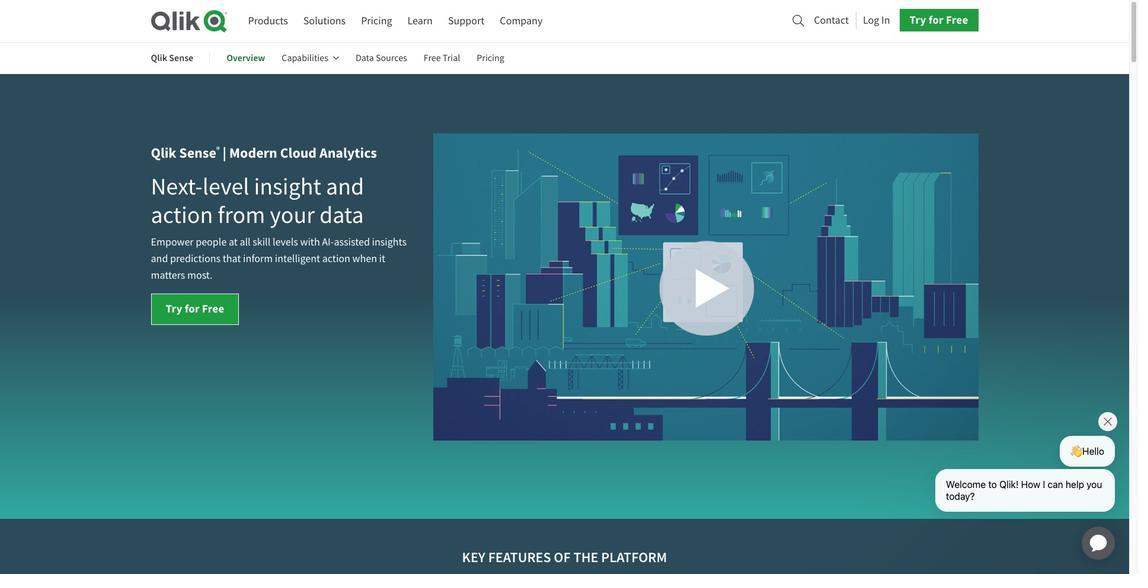 Task type: describe. For each thing, give the bounding box(es) containing it.
1 horizontal spatial action
[[323, 252, 351, 266]]

qlik for qlik sense
[[151, 52, 167, 64]]

levels
[[273, 236, 298, 249]]

solutions
[[304, 14, 346, 28]]

log in link
[[864, 11, 891, 30]]

overview link
[[227, 44, 265, 72]]

analytics
[[320, 144, 377, 163]]

your
[[270, 200, 315, 230]]

products
[[248, 14, 288, 28]]

sense for qlik sense ® | modern cloud analytics
[[179, 144, 216, 163]]

empower
[[151, 236, 194, 249]]

free for try for free 'link' to the left
[[202, 301, 224, 316]]

free inside menu bar
[[424, 52, 441, 64]]

at
[[229, 236, 238, 249]]

1 vertical spatial and
[[151, 252, 168, 266]]

data
[[356, 52, 374, 64]]

watch video: qlik sense image
[[433, 133, 979, 440]]

sense for qlik sense
[[169, 52, 193, 64]]

capabilities
[[282, 52, 329, 64]]

0 horizontal spatial pricing link
[[361, 10, 392, 32]]

from
[[218, 200, 265, 230]]

1 vertical spatial pricing link
[[477, 44, 505, 72]]

try for free for topmost try for free 'link'
[[910, 13, 969, 27]]

data sources link
[[356, 44, 407, 72]]

|
[[223, 144, 227, 163]]

insights
[[372, 236, 407, 249]]

data
[[320, 200, 364, 230]]

free for topmost try for free 'link'
[[947, 13, 969, 27]]

people
[[196, 236, 227, 249]]

ai-
[[322, 236, 334, 249]]

platform
[[602, 548, 668, 567]]

predictions
[[170, 252, 221, 266]]

pricing for the bottom pricing link
[[477, 52, 505, 64]]

in
[[882, 14, 891, 27]]

0 vertical spatial action
[[151, 200, 213, 230]]

learn
[[408, 14, 433, 28]]

menu bar containing qlik sense
[[151, 44, 521, 72]]

overview
[[227, 52, 265, 64]]

capabilities link
[[282, 44, 339, 72]]

matters
[[151, 269, 185, 282]]

contact
[[815, 14, 849, 27]]

modern
[[229, 144, 278, 163]]

next-level insight and action from your data empower people at all skill levels with ai-assisted insights and predictions that inform intelligent action when it matters most.
[[151, 171, 407, 282]]

contact link
[[815, 11, 849, 30]]

when
[[353, 252, 377, 266]]

log
[[864, 14, 880, 27]]

next-
[[151, 171, 203, 202]]

®
[[216, 145, 220, 155]]

features
[[489, 548, 551, 567]]

solutions link
[[304, 10, 346, 32]]

most.
[[187, 269, 213, 282]]



Task type: locate. For each thing, give the bounding box(es) containing it.
action up empower
[[151, 200, 213, 230]]

level
[[203, 171, 249, 202]]

2 qlik from the top
[[151, 144, 176, 163]]

it
[[379, 252, 386, 266]]

try inside qlik main element
[[910, 13, 927, 27]]

try for free link down most.
[[151, 294, 239, 325]]

pricing link up data sources
[[361, 10, 392, 32]]

for inside qlik main element
[[929, 13, 944, 27]]

and down analytics
[[326, 171, 364, 202]]

log in
[[864, 14, 891, 27]]

1 horizontal spatial try for free
[[910, 13, 969, 27]]

assisted
[[334, 236, 370, 249]]

try for free inside qlik main element
[[910, 13, 969, 27]]

all
[[240, 236, 251, 249]]

cloud
[[280, 144, 317, 163]]

0 vertical spatial try
[[910, 13, 927, 27]]

free
[[947, 13, 969, 27], [424, 52, 441, 64], [202, 301, 224, 316]]

0 horizontal spatial try
[[166, 301, 182, 316]]

skill
[[253, 236, 271, 249]]

1 vertical spatial free
[[424, 52, 441, 64]]

data sources
[[356, 52, 407, 64]]

try for free for try for free 'link' to the left
[[166, 301, 224, 316]]

company link
[[500, 10, 543, 32]]

action down ai-
[[323, 252, 351, 266]]

1 vertical spatial pricing
[[477, 52, 505, 64]]

try for free right the in
[[910, 13, 969, 27]]

1 horizontal spatial pricing link
[[477, 44, 505, 72]]

sense left |
[[179, 144, 216, 163]]

with
[[300, 236, 320, 249]]

2 horizontal spatial free
[[947, 13, 969, 27]]

intelligent
[[275, 252, 320, 266]]

menu bar inside qlik main element
[[248, 10, 543, 32]]

insight
[[254, 171, 322, 202]]

sense
[[169, 52, 193, 64], [179, 144, 216, 163]]

pricing right trial
[[477, 52, 505, 64]]

that
[[223, 252, 241, 266]]

company
[[500, 14, 543, 28]]

free trial
[[424, 52, 460, 64]]

0 vertical spatial free
[[947, 13, 969, 27]]

trial
[[443, 52, 460, 64]]

try for free link right the in
[[900, 9, 979, 32]]

learn link
[[408, 10, 433, 32]]

free trial link
[[424, 44, 460, 72]]

0 horizontal spatial and
[[151, 252, 168, 266]]

qlik sense
[[151, 52, 193, 64]]

pricing up data sources
[[361, 14, 392, 28]]

go to the home page. image
[[151, 9, 227, 33]]

qlik inside "link"
[[151, 52, 167, 64]]

qlik sense ® | modern cloud analytics
[[151, 144, 377, 163]]

action
[[151, 200, 213, 230], [323, 252, 351, 266]]

for
[[929, 13, 944, 27], [185, 301, 200, 316]]

qlik
[[151, 52, 167, 64], [151, 144, 176, 163]]

1 vertical spatial try for free link
[[151, 294, 239, 325]]

0 horizontal spatial try for free link
[[151, 294, 239, 325]]

try
[[910, 13, 927, 27], [166, 301, 182, 316]]

of
[[554, 548, 571, 567]]

0 vertical spatial menu bar
[[248, 10, 543, 32]]

support
[[448, 14, 485, 28]]

menu bar containing products
[[248, 10, 543, 32]]

0 horizontal spatial free
[[202, 301, 224, 316]]

0 vertical spatial for
[[929, 13, 944, 27]]

the
[[574, 548, 599, 567]]

try for free down most.
[[166, 301, 224, 316]]

0 horizontal spatial try for free
[[166, 301, 224, 316]]

try down matters
[[166, 301, 182, 316]]

try right the in
[[910, 13, 927, 27]]

try for free
[[910, 13, 969, 27], [166, 301, 224, 316]]

1 horizontal spatial for
[[929, 13, 944, 27]]

qlik for qlik sense ® | modern cloud analytics
[[151, 144, 176, 163]]

try for try for free 'link' to the left
[[166, 301, 182, 316]]

menu bar up "sources" at the top left
[[248, 10, 543, 32]]

1 vertical spatial menu bar
[[151, 44, 521, 72]]

1 vertical spatial try
[[166, 301, 182, 316]]

try for free link
[[900, 9, 979, 32], [151, 294, 239, 325]]

qlik down the go to the home page. image
[[151, 52, 167, 64]]

0 vertical spatial pricing
[[361, 14, 392, 28]]

0 vertical spatial pricing link
[[361, 10, 392, 32]]

2 vertical spatial free
[[202, 301, 224, 316]]

for right the in
[[929, 13, 944, 27]]

1 vertical spatial for
[[185, 301, 200, 316]]

0 vertical spatial and
[[326, 171, 364, 202]]

1 horizontal spatial free
[[424, 52, 441, 64]]

for down most.
[[185, 301, 200, 316]]

pricing inside qlik main element
[[361, 14, 392, 28]]

pricing
[[361, 14, 392, 28], [477, 52, 505, 64]]

0 horizontal spatial action
[[151, 200, 213, 230]]

qlik sense link
[[151, 44, 193, 72]]

0 vertical spatial sense
[[169, 52, 193, 64]]

1 vertical spatial try for free
[[166, 301, 224, 316]]

pricing link right trial
[[477, 44, 505, 72]]

sense inside "link"
[[169, 52, 193, 64]]

qlik main element
[[248, 9, 979, 32]]

1 qlik from the top
[[151, 52, 167, 64]]

inform
[[243, 252, 273, 266]]

0 vertical spatial try for free link
[[900, 9, 979, 32]]

0 vertical spatial try for free
[[910, 13, 969, 27]]

support link
[[448, 10, 485, 32]]

0 vertical spatial qlik
[[151, 52, 167, 64]]

1 vertical spatial action
[[323, 252, 351, 266]]

1 vertical spatial qlik
[[151, 144, 176, 163]]

key
[[462, 548, 486, 567]]

1 horizontal spatial try for free link
[[900, 9, 979, 32]]

for for try for free 'link' to the left
[[185, 301, 200, 316]]

free inside qlik main element
[[947, 13, 969, 27]]

sources
[[376, 52, 407, 64]]

1 horizontal spatial pricing
[[477, 52, 505, 64]]

1 vertical spatial sense
[[179, 144, 216, 163]]

sense down the go to the home page. image
[[169, 52, 193, 64]]

and up matters
[[151, 252, 168, 266]]

menu bar down solutions link
[[151, 44, 521, 72]]

1 horizontal spatial and
[[326, 171, 364, 202]]

key features of the platform
[[462, 548, 668, 567]]

pricing for the left pricing link
[[361, 14, 392, 28]]

0 horizontal spatial for
[[185, 301, 200, 316]]

pricing link
[[361, 10, 392, 32], [477, 44, 505, 72]]

try for topmost try for free 'link'
[[910, 13, 927, 27]]

application
[[1068, 512, 1130, 574]]

for for topmost try for free 'link'
[[929, 13, 944, 27]]

menu bar
[[248, 10, 543, 32], [151, 44, 521, 72]]

qlik up next-
[[151, 144, 176, 163]]

1 horizontal spatial try
[[910, 13, 927, 27]]

0 horizontal spatial pricing
[[361, 14, 392, 28]]

and
[[326, 171, 364, 202], [151, 252, 168, 266]]

products link
[[248, 10, 288, 32]]



Task type: vqa. For each thing, say whether or not it's contained in the screenshot.
most.
yes



